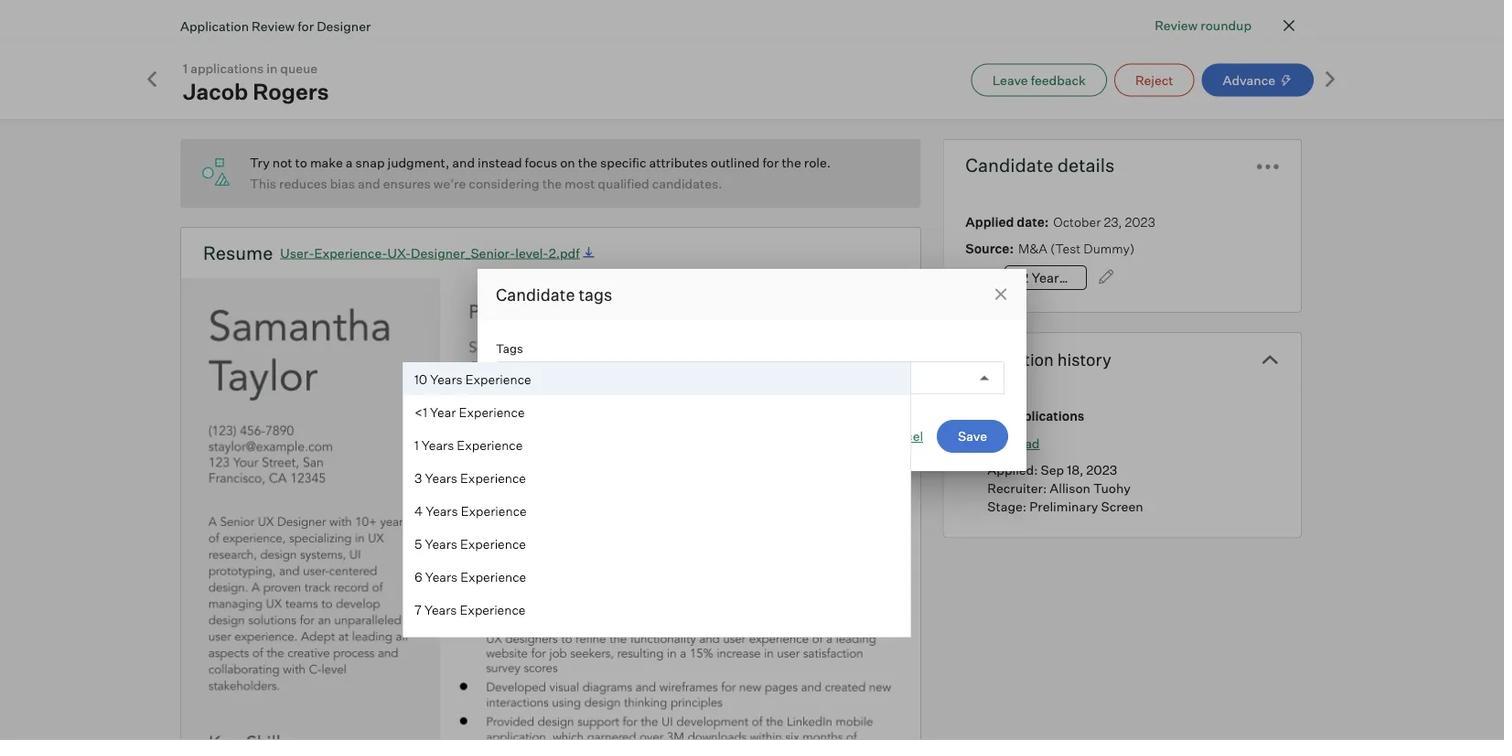 Task type: locate. For each thing, give the bounding box(es) containing it.
years right 2
[[531, 370, 565, 386]]

next element
[[1322, 70, 1340, 90]]

source:
[[966, 240, 1014, 256]]

0 vertical spatial applications
[[191, 60, 264, 76]]

1 horizontal spatial 1
[[415, 437, 419, 453]]

candidate down level-
[[496, 284, 575, 305]]

0 vertical spatial and
[[452, 155, 475, 171]]

add a candidate tag image
[[1099, 270, 1114, 284]]

and
[[452, 155, 475, 171], [358, 176, 380, 192]]

application up "active applications"
[[966, 349, 1054, 370]]

m&a
[[1019, 240, 1048, 256]]

candidate details
[[966, 154, 1115, 177]]

1 up 3
[[415, 437, 419, 453]]

years right 4
[[426, 503, 458, 519]]

years for 7
[[425, 602, 457, 618]]

experience down 4 years experience
[[460, 536, 526, 552]]

experience-
[[314, 245, 388, 261]]

review roundup link
[[1155, 16, 1252, 35]]

years right 10
[[430, 371, 463, 387]]

for right outlined
[[763, 155, 779, 171]]

role.
[[804, 155, 831, 171]]

the down the "focus"
[[542, 176, 562, 192]]

qualified
[[598, 176, 650, 192]]

0 horizontal spatial application
[[180, 18, 249, 34]]

1 inside the 1 applications in queue jacob rogers
[[183, 60, 188, 76]]

application history
[[966, 349, 1112, 370]]

the right on
[[578, 155, 598, 171]]

queue
[[280, 60, 318, 76]]

review left roundup
[[1155, 17, 1198, 33]]

years right 7
[[425, 602, 457, 618]]

0 horizontal spatial 1
[[183, 60, 188, 76]]

user-
[[280, 245, 314, 261]]

experience down tags
[[466, 371, 532, 387]]

applications inside the 1 applications in queue jacob rogers
[[191, 60, 264, 76]]

1 vertical spatial 1
[[415, 437, 419, 453]]

sep
[[1041, 462, 1065, 478]]

1 horizontal spatial application
[[966, 349, 1054, 370]]

8 years experience
[[415, 635, 527, 651]]

2023
[[1125, 214, 1156, 230], [1087, 462, 1118, 478]]

0 vertical spatial 1
[[183, 60, 188, 76]]

jacob
[[183, 78, 248, 105]]

years down year
[[422, 437, 454, 453]]

1 horizontal spatial review
[[1155, 17, 1198, 33]]

years for 8
[[426, 635, 458, 651]]

experience for <1 year experience
[[459, 404, 525, 420]]

applied:
[[988, 462, 1038, 478]]

this
[[250, 176, 276, 192]]

application review for designer
[[180, 18, 371, 34]]

0 vertical spatial application
[[180, 18, 249, 34]]

october
[[1054, 214, 1101, 230]]

years for 3
[[425, 470, 458, 486]]

experience inside candidate tags dialog
[[568, 370, 637, 386]]

and up the we're
[[452, 155, 475, 171]]

years right 3
[[425, 470, 458, 486]]

1 horizontal spatial for
[[763, 155, 779, 171]]

7 years experience
[[415, 602, 526, 618]]

dummy)
[[1084, 240, 1135, 256]]

0 vertical spatial for
[[298, 18, 314, 34]]

pm lead
[[988, 436, 1040, 452]]

1 right the previous element
[[183, 60, 188, 76]]

1 horizontal spatial and
[[452, 155, 475, 171]]

experience down 5 years experience
[[461, 569, 527, 585]]

preliminary
[[1030, 498, 1099, 514]]

2 years experience
[[520, 370, 637, 386]]

0 horizontal spatial 2023
[[1087, 462, 1118, 478]]

candidate inside dialog
[[496, 284, 575, 305]]

experience for 6 years experience
[[461, 569, 527, 585]]

moving to this stage may trigger an action. element
[[1276, 74, 1293, 87]]

1 vertical spatial 2023
[[1087, 462, 1118, 478]]

0 vertical spatial candidate
[[966, 154, 1054, 177]]

1 years experience
[[415, 437, 523, 453]]

advance button
[[1202, 64, 1314, 97]]

application for application review for designer
[[180, 18, 249, 34]]

0 horizontal spatial applications
[[191, 60, 264, 76]]

1 horizontal spatial the
[[578, 155, 598, 171]]

reject
[[1136, 72, 1174, 88]]

years right 5
[[425, 536, 458, 552]]

designer_senior-
[[411, 245, 516, 261]]

0 horizontal spatial the
[[542, 176, 562, 192]]

applications up lead
[[1008, 408, 1085, 424]]

experience up 3 years experience
[[457, 437, 523, 453]]

review up in
[[252, 18, 295, 34]]

experience for 1 years experience
[[457, 437, 523, 453]]

for left designer on the left top of page
[[298, 18, 314, 34]]

experience up 8 years experience
[[460, 602, 526, 618]]

<1
[[415, 404, 427, 420]]

1 vertical spatial application
[[966, 349, 1054, 370]]

application
[[180, 18, 249, 34], [966, 349, 1054, 370]]

2023 inside applied: sep 18, 2023 recruiter: allison tuohy stage: preliminary screen
[[1087, 462, 1118, 478]]

experience for 4 years experience
[[461, 503, 527, 519]]

history
[[1058, 349, 1112, 370]]

years right 6
[[425, 569, 458, 585]]

reject button
[[1115, 64, 1195, 97]]

1 vertical spatial applications
[[1008, 408, 1085, 424]]

tags
[[579, 284, 613, 305]]

1 vertical spatial candidate
[[496, 284, 575, 305]]

years for 10
[[430, 371, 463, 387]]

applied
[[966, 214, 1014, 230]]

0 vertical spatial 2023
[[1125, 214, 1156, 230]]

3 years experience
[[415, 470, 526, 486]]

years
[[531, 370, 565, 386], [430, 371, 463, 387], [422, 437, 454, 453], [425, 470, 458, 486], [426, 503, 458, 519], [425, 536, 458, 552], [425, 569, 458, 585], [425, 602, 457, 618], [426, 635, 458, 651]]

candidate
[[966, 154, 1054, 177], [496, 284, 575, 305]]

application for application history
[[966, 349, 1054, 370]]

experience down 7 years experience on the left bottom of page
[[461, 635, 527, 651]]

review roundup
[[1155, 17, 1252, 33]]

the left role.
[[782, 155, 802, 171]]

2023 right 23,
[[1125, 214, 1156, 230]]

leave feedback button
[[972, 64, 1107, 97]]

1
[[183, 60, 188, 76], [415, 437, 419, 453]]

0 horizontal spatial and
[[358, 176, 380, 192]]

roundup
[[1201, 17, 1252, 33]]

and down snap
[[358, 176, 380, 192]]

experience right 2
[[568, 370, 637, 386]]

application up jacob
[[180, 18, 249, 34]]

experience down 10 years experience
[[459, 404, 525, 420]]

experience up 4 years experience
[[460, 470, 526, 486]]

years inside candidate tags dialog
[[531, 370, 565, 386]]

8
[[415, 635, 423, 651]]

candidate actions element
[[1258, 149, 1280, 181]]

(test
[[1051, 240, 1081, 256]]

stage:
[[988, 498, 1027, 514]]

experience for 8 years experience
[[461, 635, 527, 651]]

review
[[1155, 17, 1198, 33], [252, 18, 295, 34]]

recruiter:
[[988, 480, 1047, 496]]

experience
[[568, 370, 637, 386], [466, 371, 532, 387], [459, 404, 525, 420], [457, 437, 523, 453], [460, 470, 526, 486], [461, 503, 527, 519], [460, 536, 526, 552], [461, 569, 527, 585], [460, 602, 526, 618], [461, 635, 527, 651]]

bias
[[330, 176, 355, 192]]

applications
[[191, 60, 264, 76], [1008, 408, 1085, 424]]

1 applications in queue jacob rogers
[[183, 60, 329, 105]]

years right 8
[[426, 635, 458, 651]]

1 horizontal spatial applications
[[1008, 408, 1085, 424]]

years for 5
[[425, 536, 458, 552]]

1 horizontal spatial 2023
[[1125, 214, 1156, 230]]

candidate up 'applied'
[[966, 154, 1054, 177]]

1 vertical spatial for
[[763, 155, 779, 171]]

2023 up tuohy
[[1087, 462, 1118, 478]]

applied: sep 18, 2023 recruiter: allison tuohy stage: preliminary screen
[[988, 462, 1144, 514]]

years for 6
[[425, 569, 458, 585]]

6 years experience
[[415, 569, 527, 585]]

0 horizontal spatial review
[[252, 18, 295, 34]]

judgment,
[[388, 155, 450, 171]]

experience for 7 years experience
[[460, 602, 526, 618]]

applications up jacob
[[191, 60, 264, 76]]

leave feedback
[[993, 72, 1086, 88]]

cancel link
[[883, 427, 924, 446]]

leave
[[993, 72, 1028, 88]]

for
[[298, 18, 314, 34], [763, 155, 779, 171]]

tags:
[[966, 268, 1000, 284]]

we're
[[434, 176, 466, 192]]

1 horizontal spatial candidate
[[966, 154, 1054, 177]]

focus
[[525, 155, 558, 171]]

reduces
[[279, 176, 327, 192]]

advance
[[1223, 72, 1276, 88]]

experience down 3 years experience
[[461, 503, 527, 519]]

0 horizontal spatial candidate
[[496, 284, 575, 305]]

10
[[415, 371, 428, 387]]

try
[[250, 155, 270, 171]]

applications for 1 applications in queue jacob rogers
[[191, 60, 264, 76]]



Task type: describe. For each thing, give the bounding box(es) containing it.
5
[[415, 536, 422, 552]]

not
[[273, 155, 292, 171]]

moving to this stage may trigger an action. image
[[1280, 74, 1293, 87]]

2.pdf
[[549, 245, 580, 261]]

candidate for candidate tags
[[496, 284, 575, 305]]

rogers
[[253, 78, 329, 105]]

2 horizontal spatial the
[[782, 155, 802, 171]]

level-
[[516, 245, 549, 261]]

in
[[267, 60, 278, 76]]

3
[[415, 470, 422, 486]]

snap
[[356, 155, 385, 171]]

previous element
[[143, 70, 161, 90]]

7
[[415, 602, 422, 618]]

experience for 5 years experience
[[460, 536, 526, 552]]

review inside review roundup link
[[1155, 17, 1198, 33]]

10 years experience
[[415, 371, 532, 387]]

4
[[415, 503, 423, 519]]

source: m&a (test dummy)
[[966, 240, 1135, 256]]

make
[[310, 155, 343, 171]]

save
[[958, 428, 988, 444]]

candidates.
[[652, 176, 723, 192]]

pm
[[988, 436, 1008, 452]]

candidate actions image
[[1258, 164, 1280, 170]]

attributes
[[649, 155, 708, 171]]

years for 1
[[422, 437, 454, 453]]

5 years experience
[[415, 536, 526, 552]]

to
[[295, 155, 307, 171]]

jacob rogers link
[[183, 78, 329, 105]]

user-experience-ux-designer_senior-level-2.pdf
[[280, 245, 580, 261]]

allison
[[1050, 480, 1091, 496]]

ensures
[[383, 176, 431, 192]]

applications for active applications
[[1008, 408, 1085, 424]]

date:
[[1017, 214, 1049, 230]]

lead
[[1010, 436, 1040, 452]]

try not to make a snap judgment, and instead focus on the specific attributes outlined for the role. this reduces bias and ensures we're considering the most qualified candidates.
[[250, 155, 831, 192]]

experience for 10 years experience
[[466, 371, 532, 387]]

active applications
[[966, 408, 1085, 424]]

instead
[[478, 155, 522, 171]]

applied date: october 23, 2023
[[966, 214, 1156, 230]]

<1 year experience
[[415, 404, 525, 420]]

experience for 2 years experience
[[568, 370, 637, 386]]

close image
[[1279, 15, 1301, 37]]

ux-
[[388, 245, 411, 261]]

year
[[430, 404, 456, 420]]

2
[[520, 370, 528, 386]]

screen
[[1102, 498, 1144, 514]]

details
[[1058, 154, 1115, 177]]

18,
[[1067, 462, 1084, 478]]

tuohy
[[1094, 480, 1131, 496]]

outlined
[[711, 155, 760, 171]]

1 vertical spatial and
[[358, 176, 380, 192]]

specific
[[601, 155, 647, 171]]

save button
[[937, 420, 1009, 453]]

active
[[966, 408, 1006, 424]]

years for 4
[[426, 503, 458, 519]]

years for 2
[[531, 370, 565, 386]]

candidate for candidate details
[[966, 154, 1054, 177]]

pm lead link
[[988, 436, 1040, 452]]

23,
[[1104, 214, 1122, 230]]

0 horizontal spatial for
[[298, 18, 314, 34]]

resume
[[203, 242, 273, 265]]

a
[[346, 155, 353, 171]]

considering
[[469, 176, 540, 192]]

candidate tags dialog
[[478, 269, 1027, 471]]

on
[[560, 155, 575, 171]]

feedback
[[1031, 72, 1086, 88]]

cancel
[[883, 428, 924, 444]]

1 for 1 applications in queue jacob rogers
[[183, 60, 188, 76]]

for inside try not to make a snap judgment, and instead focus on the specific attributes outlined for the role. this reduces bias and ensures we're considering the most qualified candidates.
[[763, 155, 779, 171]]

tags
[[496, 341, 523, 356]]

candidate tags
[[496, 284, 613, 305]]

1 for 1 years experience
[[415, 437, 419, 453]]

experience for 3 years experience
[[460, 470, 526, 486]]

most
[[565, 176, 595, 192]]

6
[[415, 569, 423, 585]]

4 years experience
[[415, 503, 527, 519]]

designer
[[317, 18, 371, 34]]



Task type: vqa. For each thing, say whether or not it's contained in the screenshot.
topmost 'name'
no



